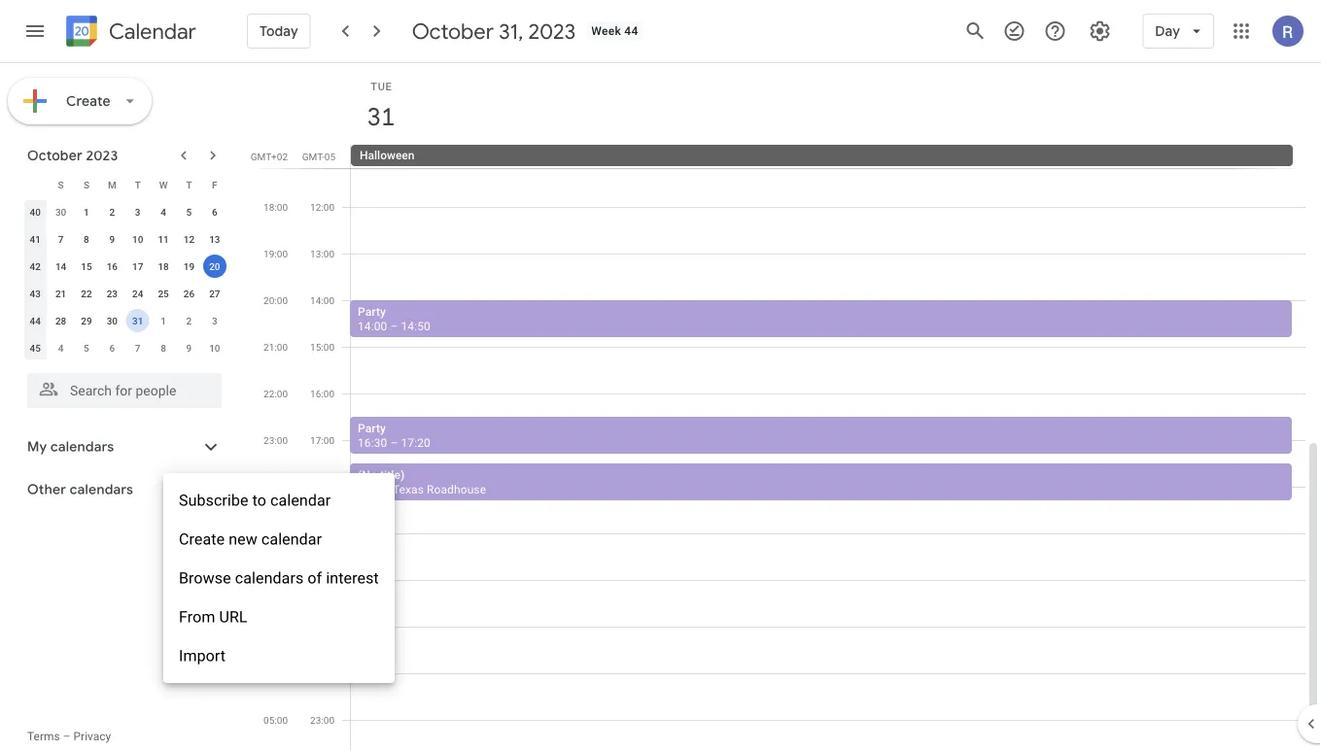 Task type: vqa. For each thing, say whether or not it's contained in the screenshot.
21 THE 19
no



Task type: locate. For each thing, give the bounding box(es) containing it.
44 left the 28
[[30, 315, 41, 327]]

row containing 41
[[22, 226, 228, 253]]

20:00 right 02:00
[[310, 575, 335, 587]]

1 horizontal spatial 44
[[625, 24, 639, 38]]

1 horizontal spatial 1
[[161, 315, 166, 327]]

0 horizontal spatial 7
[[58, 233, 64, 245]]

28 element
[[49, 309, 73, 333]]

1 vertical spatial 7
[[135, 342, 141, 354]]

3
[[135, 206, 141, 218], [212, 315, 218, 327]]

2 t from the left
[[186, 179, 192, 191]]

calendars for my
[[50, 439, 114, 456]]

1 vertical spatial –
[[390, 436, 398, 450]]

1 horizontal spatial 2023
[[529, 18, 576, 45]]

None search field
[[0, 366, 241, 409]]

26 element
[[177, 282, 201, 305]]

31 right '30' element at the top left
[[132, 315, 143, 327]]

calendars down my calendars dropdown button
[[70, 481, 133, 499]]

party inside the party 14:00 – 14:50
[[358, 305, 386, 319]]

t
[[135, 179, 141, 191], [186, 179, 192, 191]]

1 vertical spatial 9
[[186, 342, 192, 354]]

2
[[109, 206, 115, 218], [186, 315, 192, 327]]

calendar right to
[[270, 492, 331, 510]]

party
[[358, 305, 386, 319], [358, 422, 386, 435]]

– left 14:50
[[390, 320, 398, 333]]

october left 31, in the top left of the page
[[412, 18, 494, 45]]

9 right november 8 element
[[186, 342, 192, 354]]

3 right november 2 element
[[212, 315, 218, 327]]

31 cell
[[125, 307, 151, 335]]

1 horizontal spatial 6
[[212, 206, 218, 218]]

44 right week
[[625, 24, 639, 38]]

19:00
[[264, 248, 288, 260], [310, 528, 335, 540]]

29
[[81, 315, 92, 327]]

6
[[212, 206, 218, 218], [109, 342, 115, 354]]

18 element
[[152, 255, 175, 278]]

november 8 element
[[152, 337, 175, 360]]

0 vertical spatial 23:00
[[264, 435, 288, 446]]

–
[[390, 320, 398, 333], [390, 436, 398, 450], [63, 730, 71, 744]]

0 vertical spatial 7
[[58, 233, 64, 245]]

1 vertical spatial 3
[[212, 315, 218, 327]]

1 horizontal spatial 30
[[107, 315, 118, 327]]

0 vertical spatial party
[[358, 305, 386, 319]]

0 vertical spatial 8
[[84, 233, 89, 245]]

1 horizontal spatial october
[[412, 18, 494, 45]]

44
[[625, 24, 639, 38], [30, 315, 41, 327]]

0 horizontal spatial 9
[[109, 233, 115, 245]]

1 horizontal spatial 19:00
[[310, 528, 335, 540]]

6 left november 7 element
[[109, 342, 115, 354]]

f
[[212, 179, 217, 191]]

5 left november 6 element
[[84, 342, 89, 354]]

create
[[66, 92, 111, 110], [179, 531, 225, 549]]

7 left november 8 element
[[135, 342, 141, 354]]

create up browse
[[179, 531, 225, 549]]

1 horizontal spatial 4
[[161, 206, 166, 218]]

1 vertical spatial 23:00
[[310, 715, 335, 727]]

1 vertical spatial 6
[[109, 342, 115, 354]]

1 vertical spatial 4
[[58, 342, 64, 354]]

party for party 16:30 – 17:20
[[358, 422, 386, 435]]

0 vertical spatial create
[[66, 92, 111, 110]]

30 for september 30 element in the top left of the page
[[55, 206, 66, 218]]

0 vertical spatial 14:00
[[310, 295, 335, 306]]

texas
[[393, 483, 424, 497]]

25
[[158, 288, 169, 300]]

23:00 down 22:00
[[264, 435, 288, 446]]

november 2 element
[[177, 309, 201, 333]]

0 horizontal spatial october
[[27, 147, 83, 164]]

9
[[109, 233, 115, 245], [186, 342, 192, 354]]

1 horizontal spatial s
[[84, 179, 89, 191]]

halloween
[[360, 149, 415, 162]]

calendars up other calendars
[[50, 439, 114, 456]]

30 right 40
[[55, 206, 66, 218]]

1 vertical spatial 8
[[161, 342, 166, 354]]

today button
[[247, 8, 311, 54]]

row group containing 40
[[22, 198, 228, 362]]

10
[[132, 233, 143, 245], [209, 342, 220, 354]]

5
[[186, 206, 192, 218], [84, 342, 89, 354]]

row group inside october 2023 grid
[[22, 198, 228, 362]]

22:00
[[264, 388, 288, 400]]

calendars down create new calendar
[[235, 570, 304, 588]]

11
[[158, 233, 169, 245]]

3 up 10 element
[[135, 206, 141, 218]]

row containing s
[[22, 171, 228, 198]]

16:30
[[358, 436, 387, 450]]

0 vertical spatial 4
[[161, 206, 166, 218]]

calendars inside dropdown button
[[50, 439, 114, 456]]

– left 17:20
[[390, 436, 398, 450]]

10 left 11
[[132, 233, 143, 245]]

calendar up the browse calendars of interest
[[262, 531, 322, 549]]

6 down f
[[212, 206, 218, 218]]

calendar heading
[[105, 18, 196, 45]]

2023 up m
[[86, 147, 118, 164]]

0 vertical spatial –
[[390, 320, 398, 333]]

terms link
[[27, 730, 60, 744]]

create new calendar
[[179, 531, 322, 549]]

1
[[84, 206, 89, 218], [161, 315, 166, 327]]

8 right november 7 element
[[161, 342, 166, 354]]

texas roadhouse
[[393, 483, 486, 497]]

2023 right 31, in the top left of the page
[[529, 18, 576, 45]]

0 horizontal spatial 10
[[132, 233, 143, 245]]

23:00
[[264, 435, 288, 446], [310, 715, 335, 727]]

6 row from the top
[[22, 307, 228, 335]]

create inside popup button
[[66, 92, 111, 110]]

2 vertical spatial calendars
[[235, 570, 304, 588]]

row containing 45
[[22, 335, 228, 362]]

halloween button
[[351, 145, 1294, 166]]

– right the 'terms'
[[63, 730, 71, 744]]

0 vertical spatial 20:00
[[264, 295, 288, 306]]

2023
[[529, 18, 576, 45], [86, 147, 118, 164]]

2 row from the top
[[22, 198, 228, 226]]

1 horizontal spatial 7
[[135, 342, 141, 354]]

23:00 right "05:00"
[[310, 715, 335, 727]]

main drawer image
[[23, 19, 47, 43]]

12 element
[[177, 228, 201, 251]]

0 horizontal spatial create
[[66, 92, 111, 110]]

28
[[55, 315, 66, 327]]

9 left 10 element
[[109, 233, 115, 245]]

0 vertical spatial 3
[[135, 206, 141, 218]]

14:00 inside the party 14:00 – 14:50
[[358, 320, 387, 333]]

create for create
[[66, 92, 111, 110]]

0 horizontal spatial 23:00
[[264, 435, 288, 446]]

4 up 11 element
[[161, 206, 166, 218]]

1 party from the top
[[358, 305, 386, 319]]

0 vertical spatial 2
[[109, 206, 115, 218]]

1 vertical spatial october
[[27, 147, 83, 164]]

4 row from the top
[[22, 253, 228, 280]]

0 vertical spatial 1
[[84, 206, 89, 218]]

party inside party 16:30 – 17:20
[[358, 422, 386, 435]]

41
[[30, 233, 41, 245]]

7 right 41
[[58, 233, 64, 245]]

0 vertical spatial 31
[[366, 101, 394, 133]]

october up september 30 element in the top left of the page
[[27, 147, 83, 164]]

40
[[30, 206, 41, 218]]

t right m
[[135, 179, 141, 191]]

october
[[412, 18, 494, 45], [27, 147, 83, 164]]

browse calendars of interest
[[179, 570, 379, 588]]

calendars for other
[[70, 481, 133, 499]]

20:00
[[264, 295, 288, 306], [310, 575, 335, 587]]

19:00 down 18:00
[[264, 248, 288, 260]]

0 vertical spatial calendar
[[270, 492, 331, 510]]

12
[[184, 233, 195, 245]]

party 16:30 – 17:20
[[358, 422, 431, 450]]

– inside the party 14:00 – 14:50
[[390, 320, 398, 333]]

30 for '30' element at the top left
[[107, 315, 118, 327]]

1 vertical spatial 2023
[[86, 147, 118, 164]]

22
[[81, 288, 92, 300]]

t right w
[[186, 179, 192, 191]]

1 horizontal spatial 14:00
[[358, 320, 387, 333]]

gmt-05
[[302, 151, 336, 162]]

0 vertical spatial calendars
[[50, 439, 114, 456]]

calendars inside menu
[[235, 570, 304, 588]]

2 party from the top
[[358, 422, 386, 435]]

05
[[325, 151, 336, 162]]

5 row from the top
[[22, 280, 228, 307]]

october for october 2023
[[27, 147, 83, 164]]

1 vertical spatial 2
[[186, 315, 192, 327]]

halloween row
[[342, 145, 1322, 168]]

calendar
[[109, 18, 196, 45]]

0 horizontal spatial 31
[[132, 315, 143, 327]]

september 30 element
[[49, 200, 73, 224]]

0 horizontal spatial 8
[[84, 233, 89, 245]]

1 vertical spatial party
[[358, 422, 386, 435]]

1 horizontal spatial 10
[[209, 342, 220, 354]]

0 vertical spatial 6
[[212, 206, 218, 218]]

s left m
[[84, 179, 89, 191]]

1 horizontal spatial 5
[[186, 206, 192, 218]]

1 horizontal spatial 20:00
[[310, 575, 335, 587]]

0 horizontal spatial 3
[[135, 206, 141, 218]]

create up the october 2023
[[66, 92, 111, 110]]

17:20
[[401, 436, 431, 450]]

create inside add calendars. menu
[[179, 531, 225, 549]]

0 vertical spatial 30
[[55, 206, 66, 218]]

20:00 up 21:00
[[264, 295, 288, 306]]

0 horizontal spatial s
[[58, 179, 64, 191]]

1 right the 31 cell
[[161, 315, 166, 327]]

1 vertical spatial 1
[[161, 315, 166, 327]]

1 horizontal spatial 2
[[186, 315, 192, 327]]

1 right september 30 element in the top left of the page
[[84, 206, 89, 218]]

1 vertical spatial create
[[179, 531, 225, 549]]

1 horizontal spatial 3
[[212, 315, 218, 327]]

1 horizontal spatial 9
[[186, 342, 192, 354]]

19:00 up of
[[310, 528, 335, 540]]

1 vertical spatial 5
[[84, 342, 89, 354]]

s up september 30 element in the top left of the page
[[58, 179, 64, 191]]

calendar
[[270, 492, 331, 510], [262, 531, 322, 549]]

1 s from the left
[[58, 179, 64, 191]]

16
[[107, 261, 118, 272]]

browse
[[179, 570, 231, 588]]

0 horizontal spatial 30
[[55, 206, 66, 218]]

calendars inside dropdown button
[[70, 481, 133, 499]]

8 up 15 "element"
[[84, 233, 89, 245]]

17
[[132, 261, 143, 272]]

create button
[[8, 78, 152, 125]]

5 up 12 element
[[186, 206, 192, 218]]

2 down m
[[109, 206, 115, 218]]

calendars
[[50, 439, 114, 456], [70, 481, 133, 499], [235, 570, 304, 588]]

row containing 40
[[22, 198, 228, 226]]

to
[[253, 492, 267, 510]]

14:00
[[310, 295, 335, 306], [358, 320, 387, 333]]

0 vertical spatial 19:00
[[264, 248, 288, 260]]

november 1 element
[[152, 309, 175, 333]]

1 vertical spatial 30
[[107, 315, 118, 327]]

1 row from the top
[[22, 171, 228, 198]]

30 element
[[100, 309, 124, 333]]

3 row from the top
[[22, 226, 228, 253]]

0 horizontal spatial 44
[[30, 315, 41, 327]]

party for party 14:00 – 14:50
[[358, 305, 386, 319]]

0 horizontal spatial 5
[[84, 342, 89, 354]]

0 horizontal spatial 1
[[84, 206, 89, 218]]

0 horizontal spatial 20:00
[[264, 295, 288, 306]]

row
[[22, 171, 228, 198], [22, 198, 228, 226], [22, 226, 228, 253], [22, 253, 228, 280], [22, 280, 228, 307], [22, 307, 228, 335], [22, 335, 228, 362]]

0 horizontal spatial t
[[135, 179, 141, 191]]

tue 31
[[366, 80, 394, 133]]

– for 17:20
[[390, 436, 398, 450]]

1 vertical spatial 44
[[30, 315, 41, 327]]

11 element
[[152, 228, 175, 251]]

– inside party 16:30 – 17:20
[[390, 436, 398, 450]]

1 horizontal spatial t
[[186, 179, 192, 191]]

31
[[366, 101, 394, 133], [132, 315, 143, 327]]

1 horizontal spatial create
[[179, 531, 225, 549]]

other
[[27, 481, 66, 499]]

0 vertical spatial october
[[412, 18, 494, 45]]

1 horizontal spatial 31
[[366, 101, 394, 133]]

14:00 down 13:00
[[310, 295, 335, 306]]

today
[[260, 22, 298, 40]]

1 vertical spatial 10
[[209, 342, 220, 354]]

s
[[58, 179, 64, 191], [84, 179, 89, 191]]

row group
[[22, 198, 228, 362]]

7
[[58, 233, 64, 245], [135, 342, 141, 354]]

of
[[308, 570, 322, 588]]

november 5 element
[[75, 337, 98, 360]]

0 horizontal spatial 4
[[58, 342, 64, 354]]

10 right november 9 "element"
[[209, 342, 220, 354]]

1 horizontal spatial 8
[[161, 342, 166, 354]]

0 vertical spatial 5
[[186, 206, 192, 218]]

Search for people text field
[[39, 374, 210, 409]]

1 vertical spatial 31
[[132, 315, 143, 327]]

8
[[84, 233, 89, 245], [161, 342, 166, 354]]

1 vertical spatial 14:00
[[358, 320, 387, 333]]

31 element
[[126, 309, 149, 333]]

18
[[158, 261, 169, 272]]

november 7 element
[[126, 337, 149, 360]]

7 row from the top
[[22, 335, 228, 362]]

row containing 43
[[22, 280, 228, 307]]

2 s from the left
[[84, 179, 89, 191]]

1 vertical spatial calendar
[[262, 531, 322, 549]]

2 right the november 1 element
[[186, 315, 192, 327]]

31 down tue
[[366, 101, 394, 133]]

4 left november 5 element
[[58, 342, 64, 354]]

22 element
[[75, 282, 98, 305]]

14:00 left 14:50
[[358, 320, 387, 333]]

30 right the 29 element at the top left of page
[[107, 315, 118, 327]]

1 vertical spatial calendars
[[70, 481, 133, 499]]

0 vertical spatial 10
[[132, 233, 143, 245]]



Task type: describe. For each thing, give the bounding box(es) containing it.
18:00
[[264, 201, 288, 213]]

24
[[132, 288, 143, 300]]

0 horizontal spatial 14:00
[[310, 295, 335, 306]]

13 element
[[203, 228, 226, 251]]

16:00
[[310, 388, 335, 400]]

m
[[108, 179, 116, 191]]

terms
[[27, 730, 60, 744]]

19 element
[[177, 255, 201, 278]]

21 element
[[49, 282, 73, 305]]

subscribe
[[179, 492, 249, 510]]

13
[[209, 233, 220, 245]]

17:00
[[310, 435, 335, 446]]

week 44
[[592, 24, 639, 38]]

20 cell
[[202, 253, 228, 280]]

20, today element
[[203, 255, 226, 278]]

from
[[179, 608, 215, 627]]

october 2023 grid
[[18, 171, 228, 362]]

23 element
[[100, 282, 124, 305]]

26
[[184, 288, 195, 300]]

9 inside "element"
[[186, 342, 192, 354]]

1 horizontal spatial 23:00
[[310, 715, 335, 727]]

0 horizontal spatial 2
[[109, 206, 115, 218]]

44 inside october 2023 grid
[[30, 315, 41, 327]]

0 vertical spatial 9
[[109, 233, 115, 245]]

interest
[[326, 570, 379, 588]]

15:00
[[310, 341, 335, 353]]

0 horizontal spatial 2023
[[86, 147, 118, 164]]

row containing 44
[[22, 307, 228, 335]]

october 31, 2023
[[412, 18, 576, 45]]

november 9 element
[[177, 337, 201, 360]]

13:00
[[310, 248, 335, 260]]

terms – privacy
[[27, 730, 111, 744]]

0 vertical spatial 44
[[625, 24, 639, 38]]

1 vertical spatial 20:00
[[310, 575, 335, 587]]

roadhouse
[[427, 483, 486, 497]]

14
[[55, 261, 66, 272]]

calendar for create new calendar
[[262, 531, 322, 549]]

week
[[592, 24, 622, 38]]

25 element
[[152, 282, 175, 305]]

15 element
[[75, 255, 98, 278]]

new
[[229, 531, 258, 549]]

(no
[[358, 468, 377, 482]]

24 element
[[126, 282, 149, 305]]

url
[[219, 608, 248, 627]]

42
[[30, 261, 41, 272]]

tuesday, october 31 element
[[359, 94, 404, 139]]

23
[[107, 288, 118, 300]]

0 horizontal spatial 19:00
[[264, 248, 288, 260]]

row containing 42
[[22, 253, 228, 280]]

create for create new calendar
[[179, 531, 225, 549]]

gmt+02
[[251, 151, 288, 162]]

other calendars
[[27, 481, 133, 499]]

calendar element
[[62, 12, 196, 54]]

november 3 element
[[203, 309, 226, 333]]

privacy
[[73, 730, 111, 744]]

02:00
[[264, 575, 288, 587]]

29 element
[[75, 309, 98, 333]]

subscribe to calendar
[[179, 492, 331, 510]]

my calendars
[[27, 439, 114, 456]]

tue
[[371, 80, 393, 92]]

0 horizontal spatial 6
[[109, 342, 115, 354]]

12:00
[[310, 201, 335, 213]]

add other calendars image
[[169, 480, 189, 499]]

21
[[55, 288, 66, 300]]

october 2023
[[27, 147, 118, 164]]

day
[[1156, 22, 1181, 40]]

31,
[[499, 18, 524, 45]]

20
[[209, 261, 220, 272]]

2 vertical spatial –
[[63, 730, 71, 744]]

43
[[30, 288, 41, 300]]

14:50
[[401, 320, 431, 333]]

my calendars button
[[4, 432, 241, 463]]

21:00
[[264, 341, 288, 353]]

day button
[[1143, 8, 1215, 54]]

14 element
[[49, 255, 73, 278]]

other calendars button
[[4, 475, 241, 506]]

privacy link
[[73, 730, 111, 744]]

0 vertical spatial 2023
[[529, 18, 576, 45]]

10 element
[[126, 228, 149, 251]]

calendar for subscribe to calendar
[[270, 492, 331, 510]]

10 for 10 element
[[132, 233, 143, 245]]

calendars for browse
[[235, 570, 304, 588]]

31 inside grid
[[366, 101, 394, 133]]

from url
[[179, 608, 248, 627]]

title)
[[380, 468, 405, 482]]

16 element
[[100, 255, 124, 278]]

31 inside cell
[[132, 315, 143, 327]]

01:00
[[264, 528, 288, 540]]

october for october 31, 2023
[[412, 18, 494, 45]]

november 4 element
[[49, 337, 73, 360]]

15
[[81, 261, 92, 272]]

gmt-
[[302, 151, 325, 162]]

add calendars. menu
[[163, 474, 395, 684]]

1 t from the left
[[135, 179, 141, 191]]

november 6 element
[[100, 337, 124, 360]]

45
[[30, 342, 41, 354]]

– for 14:50
[[390, 320, 398, 333]]

november 10 element
[[203, 337, 226, 360]]

05:00
[[264, 715, 288, 727]]

31 grid
[[249, 63, 1322, 752]]

w
[[159, 179, 168, 191]]

10 for november 10 element
[[209, 342, 220, 354]]

my
[[27, 439, 47, 456]]

1 vertical spatial 19:00
[[310, 528, 335, 540]]

party 14:00 – 14:50
[[358, 305, 431, 333]]

(no title)
[[358, 468, 405, 482]]

1 inside the november 1 element
[[161, 315, 166, 327]]

19
[[184, 261, 195, 272]]

import
[[179, 647, 226, 666]]

27 element
[[203, 282, 226, 305]]

settings menu image
[[1089, 19, 1112, 43]]

17 element
[[126, 255, 149, 278]]

27
[[209, 288, 220, 300]]



